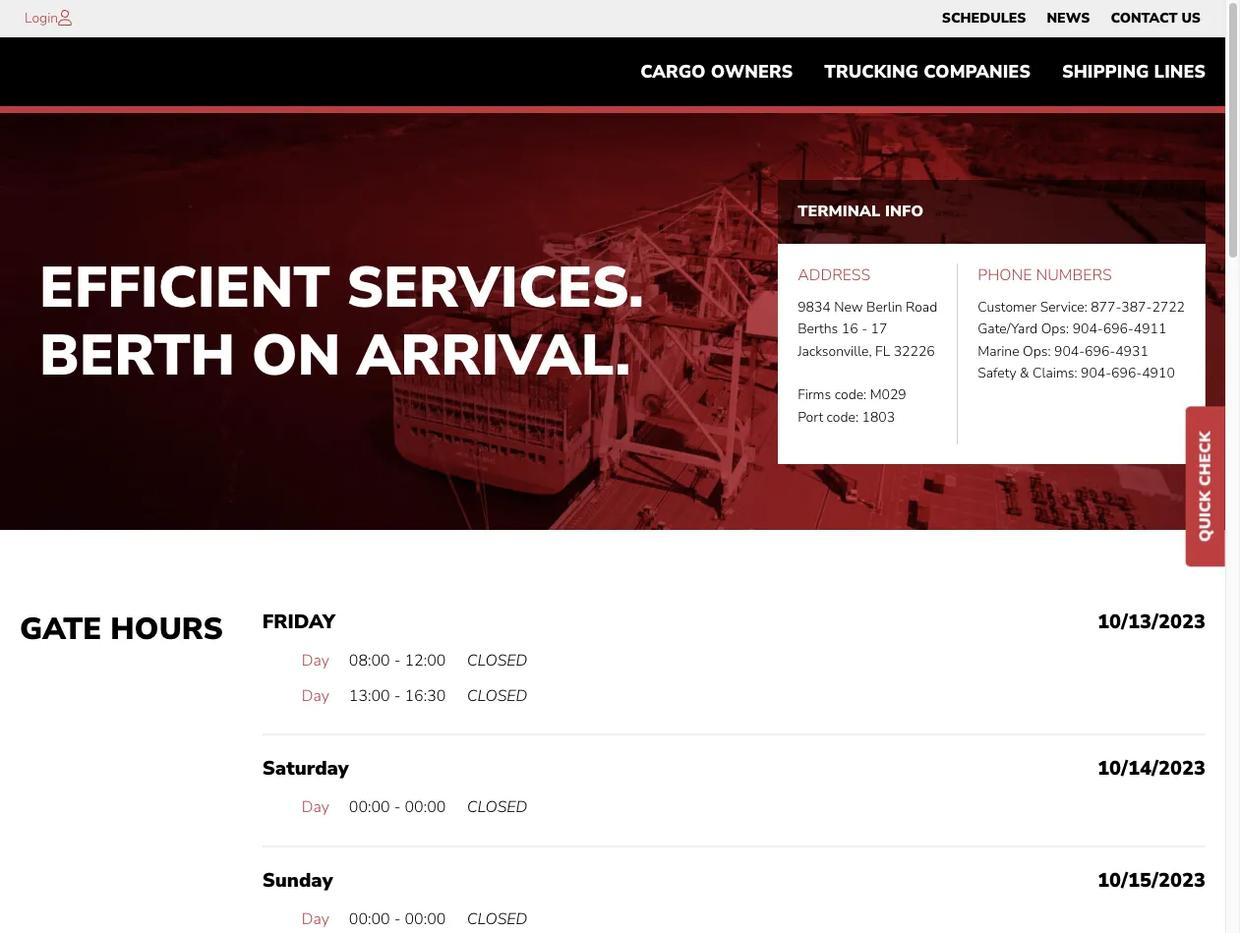 Task type: vqa. For each thing, say whether or not it's contained in the screenshot.
the 08:00 at the bottom of the page
yes



Task type: locate. For each thing, give the bounding box(es) containing it.
efficient services. berth on arrival.
[[39, 249, 644, 395]]

16:30
[[405, 685, 446, 707]]

closed
[[467, 650, 528, 672], [467, 685, 528, 707], [467, 797, 528, 819], [467, 909, 528, 931]]

arrival.
[[357, 317, 631, 395]]

closed for saturday
[[467, 797, 528, 819]]

marine
[[978, 342, 1020, 361]]

day down the 'friday'
[[302, 650, 329, 672]]

contact
[[1111, 9, 1178, 28]]

00:00 - 00:00
[[349, 797, 446, 819], [349, 909, 446, 931]]

phone
[[978, 265, 1032, 286]]

4 day from the top
[[302, 909, 329, 931]]

1 closed from the top
[[467, 650, 528, 672]]

ops: down service:
[[1041, 320, 1069, 338]]

13:00 - 16:30
[[349, 685, 446, 707]]

cargo owners link
[[625, 52, 809, 92]]

16
[[842, 320, 858, 338]]

menu bar down schedules link
[[625, 52, 1222, 92]]

on
[[252, 317, 341, 395]]

trucking companies
[[825, 60, 1031, 84]]

user image
[[58, 10, 72, 26]]

12:00
[[405, 650, 446, 672]]

0 vertical spatial ops:
[[1041, 320, 1069, 338]]

sunday
[[262, 868, 333, 894]]

10/15/2023
[[1098, 868, 1206, 894]]

2 00:00 - 00:00 from the top
[[349, 909, 446, 931]]

1 vertical spatial 904-
[[1054, 342, 1085, 361]]

10/14/2023
[[1098, 756, 1206, 782]]

1 day from the top
[[302, 650, 329, 672]]

closed for friday
[[467, 650, 528, 672]]

day for friday
[[302, 650, 329, 672]]

menu bar up shipping
[[932, 5, 1211, 32]]

0 vertical spatial menu bar
[[932, 5, 1211, 32]]

road
[[906, 298, 938, 316]]

code: right port
[[827, 408, 859, 427]]

terminal info
[[798, 200, 924, 222]]

0 vertical spatial 00:00 - 00:00
[[349, 797, 446, 819]]

contact us link
[[1111, 5, 1201, 32]]

17
[[871, 320, 888, 338]]

gate
[[20, 609, 102, 650]]

shipping lines link
[[1047, 52, 1222, 92]]

2722
[[1152, 298, 1185, 316]]

menu bar
[[932, 5, 1211, 32], [625, 52, 1222, 92]]

904- right claims:
[[1081, 364, 1112, 383]]

check
[[1195, 431, 1217, 486]]

info
[[885, 200, 924, 222]]

- for sunday
[[394, 909, 401, 931]]

ops: up &
[[1023, 342, 1051, 361]]

saturday
[[262, 756, 349, 782]]

closed for sunday
[[467, 909, 528, 931]]

1 vertical spatial 00:00 - 00:00
[[349, 909, 446, 931]]

address
[[798, 265, 871, 286]]

day for sunday
[[302, 909, 329, 931]]

904-
[[1073, 320, 1103, 338], [1054, 342, 1085, 361], [1081, 364, 1112, 383]]

- inside the 9834 new berlin road berths 16 - 17 jacksonville, fl 32226
[[862, 320, 868, 338]]

- for friday
[[394, 650, 401, 672]]

day down saturday
[[302, 797, 329, 819]]

696-
[[1103, 320, 1134, 338], [1085, 342, 1116, 361], [1112, 364, 1142, 383]]

4931
[[1116, 342, 1149, 361]]

menu bar containing schedules
[[932, 5, 1211, 32]]

firms
[[798, 386, 831, 405]]

customer
[[978, 298, 1037, 316]]

3 closed from the top
[[467, 797, 528, 819]]

1 vertical spatial menu bar
[[625, 52, 1222, 92]]

phone numbers
[[978, 265, 1112, 286]]

3 day from the top
[[302, 797, 329, 819]]

ops:
[[1041, 320, 1069, 338], [1023, 342, 1051, 361]]

1 00:00 - 00:00 from the top
[[349, 797, 446, 819]]

904- up claims:
[[1054, 342, 1085, 361]]

00:00
[[349, 797, 390, 819], [405, 797, 446, 819], [349, 909, 390, 931], [405, 909, 446, 931]]

904- down 877-
[[1073, 320, 1103, 338]]

day down sunday
[[302, 909, 329, 931]]

2 vertical spatial 904-
[[1081, 364, 1112, 383]]

9834 new berlin road berths 16 - 17 jacksonville, fl 32226
[[798, 298, 938, 361]]

code: up 1803
[[835, 386, 867, 405]]

code:
[[835, 386, 867, 405], [827, 408, 859, 427]]

32226
[[894, 342, 935, 361]]

hours
[[110, 609, 223, 650]]

1803
[[862, 408, 895, 427]]

trucking companies link
[[809, 52, 1047, 92]]

customer service: 877-387-2722 gate/yard ops: 904-696-4911 marine ops: 904-696-4931 safety & claims: 904-696-4910
[[978, 298, 1185, 383]]

2 day from the top
[[302, 685, 329, 707]]

00:00 - 00:00 for saturday
[[349, 797, 446, 819]]

-
[[862, 320, 868, 338], [394, 650, 401, 672], [394, 685, 401, 707], [394, 797, 401, 819], [394, 909, 401, 931]]

numbers
[[1036, 265, 1112, 286]]

1 vertical spatial code:
[[827, 408, 859, 427]]

lines
[[1154, 60, 1206, 84]]

gate hours
[[20, 609, 223, 650]]

day
[[302, 650, 329, 672], [302, 685, 329, 707], [302, 797, 329, 819], [302, 909, 329, 931]]

day left 13:00
[[302, 685, 329, 707]]

4 closed from the top
[[467, 909, 528, 931]]



Task type: describe. For each thing, give the bounding box(es) containing it.
claims:
[[1033, 364, 1078, 383]]

- for saturday
[[394, 797, 401, 819]]

port
[[798, 408, 823, 427]]

cargo
[[640, 60, 706, 84]]

4911
[[1134, 320, 1167, 338]]

jacksonville,
[[798, 342, 872, 361]]

companies
[[924, 60, 1031, 84]]

quick check
[[1195, 431, 1217, 542]]

menu bar containing cargo owners
[[625, 52, 1222, 92]]

08:00 - 12:00
[[349, 650, 446, 672]]

0 vertical spatial code:
[[835, 386, 867, 405]]

firms code:  m029 port code:  1803
[[798, 386, 907, 427]]

owners
[[711, 60, 793, 84]]

us
[[1182, 9, 1201, 28]]

schedules link
[[942, 5, 1026, 32]]

quick
[[1195, 490, 1217, 542]]

2 closed from the top
[[467, 685, 528, 707]]

&
[[1020, 364, 1029, 383]]

news link
[[1047, 5, 1090, 32]]

cargo owners
[[640, 60, 793, 84]]

services.
[[346, 249, 644, 326]]

berths
[[798, 320, 838, 338]]

shipping lines
[[1062, 60, 1206, 84]]

13:00
[[349, 685, 390, 707]]

schedules
[[942, 9, 1026, 28]]

friday
[[262, 609, 335, 636]]

safety
[[978, 364, 1017, 383]]

387-
[[1122, 298, 1152, 316]]

2 vertical spatial 696-
[[1112, 364, 1142, 383]]

berlin
[[867, 298, 903, 316]]

shipping
[[1062, 60, 1149, 84]]

9834
[[798, 298, 831, 316]]

efficient
[[39, 249, 330, 326]]

login
[[25, 9, 58, 28]]

fl
[[876, 342, 890, 361]]

day for saturday
[[302, 797, 329, 819]]

1 vertical spatial 696-
[[1085, 342, 1116, 361]]

terminal
[[798, 200, 881, 222]]

gate/yard
[[978, 320, 1038, 338]]

contact us
[[1111, 9, 1201, 28]]

login link
[[25, 9, 58, 28]]

1 vertical spatial ops:
[[1023, 342, 1051, 361]]

new
[[834, 298, 863, 316]]

m029
[[870, 386, 907, 405]]

quick check link
[[1186, 406, 1226, 566]]

877-
[[1091, 298, 1122, 316]]

08:00
[[349, 650, 390, 672]]

0 vertical spatial 904-
[[1073, 320, 1103, 338]]

berth
[[39, 317, 235, 395]]

news
[[1047, 9, 1090, 28]]

trucking
[[825, 60, 919, 84]]

00:00 - 00:00 for sunday
[[349, 909, 446, 931]]

4910
[[1142, 364, 1175, 383]]

10/13/2023
[[1098, 609, 1206, 636]]

service:
[[1040, 298, 1088, 316]]

0 vertical spatial 696-
[[1103, 320, 1134, 338]]



